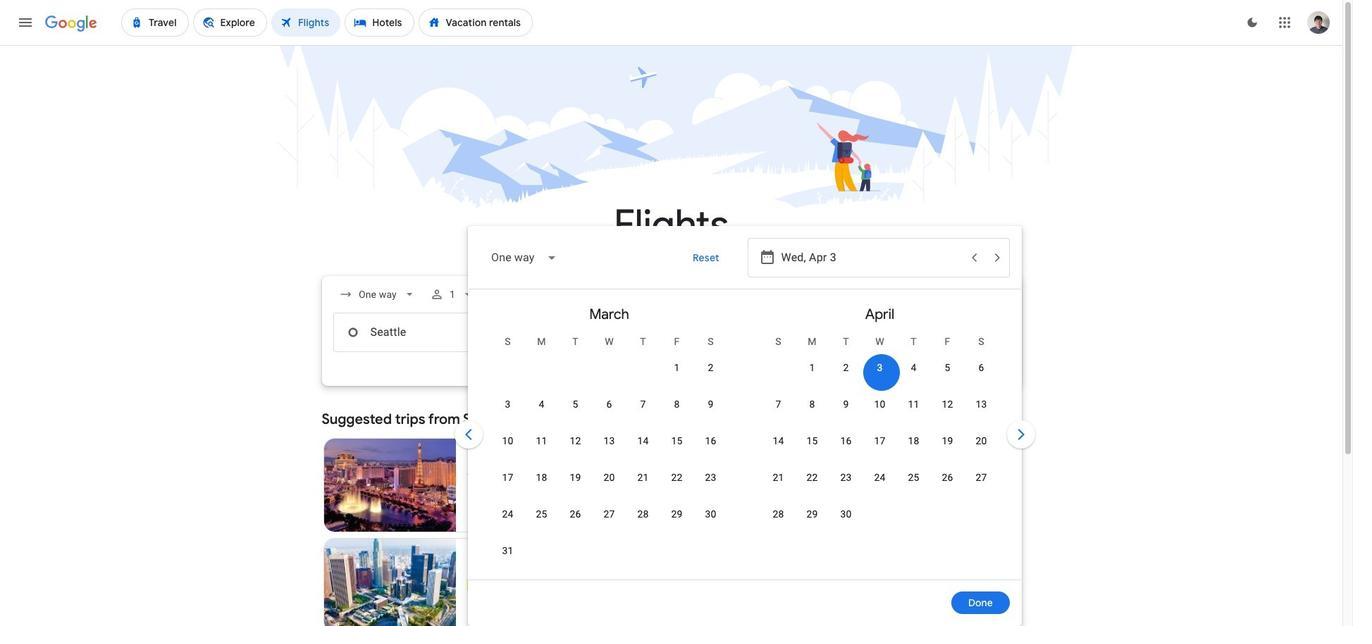 Task type: locate. For each thing, give the bounding box(es) containing it.
sun, mar 31 element
[[502, 544, 514, 558]]

fri, apr 26 element
[[942, 471, 953, 485]]

tue, mar 19 element
[[570, 471, 581, 485]]

grid
[[474, 295, 1015, 589]]

row up wed, mar 13 element
[[491, 391, 728, 431]]

fri, mar 1 element
[[674, 361, 680, 375]]

0 vertical spatial departure text field
[[781, 239, 962, 277]]

next image
[[1004, 418, 1038, 452]]

previous image
[[452, 418, 485, 452]]

row up wed, mar 27 element
[[491, 465, 728, 505]]

None text field
[[333, 313, 532, 352]]

sun, apr 7 element
[[776, 398, 781, 412]]

2 row group from the left
[[745, 295, 1015, 575]]

mon, mar 4 element
[[539, 398, 545, 412]]

grid inside flight search box
[[474, 295, 1015, 589]]

Departure text field
[[781, 239, 962, 277], [781, 314, 999, 352]]

row up the wed, apr 24 element
[[762, 428, 999, 468]]

mon, apr 15 element
[[807, 434, 818, 448]]

fri, mar 8 element
[[674, 398, 680, 412]]

sat, mar 9 element
[[708, 398, 714, 412]]

sun, mar 17 element
[[502, 471, 514, 485]]

tue, apr 30 element
[[841, 508, 852, 522]]

row down the mon, apr 22 element
[[762, 501, 863, 541]]

tue, apr 9 element
[[843, 398, 849, 412]]

row
[[660, 349, 728, 395], [796, 349, 999, 395], [491, 391, 728, 431], [762, 391, 999, 431], [491, 428, 728, 468], [762, 428, 999, 468], [491, 465, 728, 505], [762, 465, 999, 505], [491, 501, 728, 541], [762, 501, 863, 541]]

row up wed, apr 10 element
[[796, 349, 999, 395]]

67 US dollars text field
[[627, 511, 644, 524]]

mon, apr 22 element
[[807, 471, 818, 485]]

tue, apr 2 element
[[843, 361, 849, 375]]

sat, apr 20 element
[[976, 434, 987, 448]]

thu, apr 4 element
[[911, 361, 917, 375]]

 image
[[515, 579, 518, 593]]

sun, apr 21 element
[[773, 471, 784, 485]]

wed, apr 3, departure date. element
[[877, 361, 883, 375]]

fri, mar 15 element
[[671, 434, 683, 448]]

mon, mar 18 element
[[536, 471, 547, 485]]

Flight search field
[[311, 226, 1038, 627]]

sun, mar 3 element
[[505, 398, 511, 412]]

None field
[[480, 241, 568, 275], [333, 282, 422, 307], [480, 241, 568, 275], [333, 282, 422, 307]]

tue, mar 26 element
[[570, 508, 581, 522]]

fri, apr 19 element
[[942, 434, 953, 448]]

main menu image
[[17, 14, 34, 31]]

wed, mar 13 element
[[604, 434, 615, 448]]

tue, apr 16 element
[[841, 434, 852, 448]]

tue, mar 5 element
[[573, 398, 578, 412]]

row group
[[474, 295, 745, 578], [745, 295, 1015, 575]]

thu, mar 28 element
[[638, 508, 649, 522]]

thu, apr 11 element
[[908, 398, 920, 412]]

1 vertical spatial departure text field
[[781, 314, 999, 352]]

fri, mar 22 element
[[671, 471, 683, 485]]

 image inside the suggested trips from seattle region
[[515, 579, 518, 593]]

row down wed, apr 17 element
[[762, 465, 999, 505]]

fri, apr 12 element
[[942, 398, 953, 412]]

2 departure text field from the top
[[781, 314, 999, 352]]



Task type: vqa. For each thing, say whether or not it's contained in the screenshot.
Spirit icon
yes



Task type: describe. For each thing, give the bounding box(es) containing it.
sat, apr 27 element
[[976, 471, 987, 485]]

mon, apr 8 element
[[810, 398, 815, 412]]

sat, mar 2 element
[[708, 361, 714, 375]]

fri, apr 5 element
[[945, 361, 951, 375]]

thu, mar 7 element
[[640, 398, 646, 412]]

mon, apr 29 element
[[807, 508, 818, 522]]

thu, apr 18 element
[[908, 434, 920, 448]]

wed, apr 17 element
[[874, 434, 886, 448]]

fri, mar 29 element
[[671, 508, 683, 522]]

none text field inside flight search box
[[333, 313, 532, 352]]

sat, apr 6 element
[[979, 361, 984, 375]]

mon, mar 25 element
[[536, 508, 547, 522]]

mon, mar 11 element
[[536, 434, 547, 448]]

tue, apr 23 element
[[841, 471, 852, 485]]

sun, mar 10 element
[[502, 434, 514, 448]]

sun, apr 28 element
[[773, 508, 784, 522]]

sat, mar 30 element
[[705, 508, 717, 522]]

thu, mar 14 element
[[638, 434, 649, 448]]

wed, apr 24 element
[[874, 471, 886, 485]]

row up wed, apr 17 element
[[762, 391, 999, 431]]

spirit image
[[468, 580, 479, 591]]

row up 'wed, mar 20' element
[[491, 428, 728, 468]]

wed, mar 27 element
[[604, 508, 615, 522]]

wed, apr 10 element
[[874, 398, 886, 412]]

1 departure text field from the top
[[781, 239, 962, 277]]

sat, apr 13 element
[[976, 398, 987, 412]]

mon, apr 1 element
[[810, 361, 815, 375]]

change appearance image
[[1236, 6, 1270, 39]]

wed, mar 6 element
[[607, 398, 612, 412]]

row down 'wed, mar 20' element
[[491, 501, 728, 541]]

sun, apr 14 element
[[773, 434, 784, 448]]

row up fri, mar 8 element
[[660, 349, 728, 395]]

thu, mar 21 element
[[638, 471, 649, 485]]

sun, mar 24 element
[[502, 508, 514, 522]]

sat, mar 16 element
[[705, 434, 717, 448]]

suggested trips from seattle region
[[322, 403, 1021, 627]]

tue, mar 12 element
[[570, 434, 581, 448]]

sat, mar 23 element
[[705, 471, 717, 485]]

1 row group from the left
[[474, 295, 745, 578]]

wed, mar 20 element
[[604, 471, 615, 485]]

thu, apr 25 element
[[908, 471, 920, 485]]



